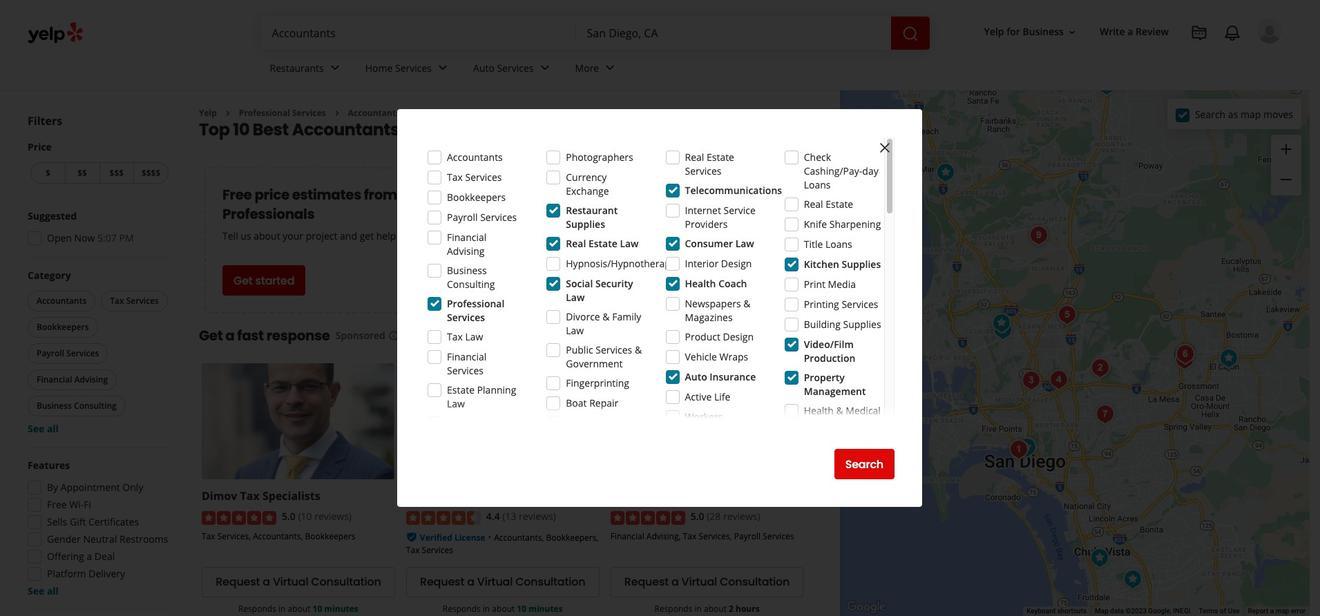 Task type: vqa. For each thing, say whether or not it's contained in the screenshot.
reviews)
yes



Task type: describe. For each thing, give the bounding box(es) containing it.
title
[[804, 238, 824, 251]]

open
[[47, 232, 72, 245]]

estate planning law
[[447, 384, 517, 411]]

terms
[[1200, 608, 1219, 615]]

consulting inside button
[[74, 400, 117, 412]]

business inside group
[[37, 400, 72, 412]]

active life
[[685, 391, 731, 404]]

kitchen supplies
[[804, 258, 881, 271]]

free price estimates from local tax professionals tell us about your project and get help from sponsored businesses.
[[223, 186, 526, 243]]

appointment
[[61, 481, 120, 494]]

report a map error
[[1249, 608, 1306, 615]]

tax right dimov
[[240, 489, 260, 504]]

0 vertical spatial professional
[[239, 107, 290, 119]]

financial inside button
[[37, 374, 72, 386]]

estate for real estate
[[826, 198, 854, 211]]

get for get a fast response
[[199, 327, 223, 346]]

a down tax services, accountants, bookkeepers
[[263, 575, 270, 591]]

building
[[804, 318, 841, 331]]

help
[[377, 230, 396, 243]]

0 horizontal spatial from
[[364, 186, 397, 205]]

request a virtual consultation for top hat tax & financial service
[[625, 575, 790, 591]]

bookkeepers inside the bookkeepers button
[[37, 321, 89, 333]]

telecommunications
[[685, 184, 783, 197]]

a right report
[[1271, 608, 1275, 615]]

1 responds from the left
[[238, 603, 276, 615]]

reviews) for top hat tax & financial service
[[724, 510, 761, 524]]

dimov tax specialists
[[202, 489, 321, 504]]

16 info v2 image
[[388, 331, 399, 342]]

$$$ button
[[99, 162, 134, 184]]

get
[[360, 230, 374, 243]]

dimov tax specialists link
[[202, 489, 321, 504]]

1 horizontal spatial from
[[399, 230, 421, 243]]

& for newspapers
[[744, 297, 751, 310]]

a inside group
[[87, 550, 92, 563]]

filters
[[28, 113, 62, 129]]

keyboard shortcuts button
[[1027, 607, 1087, 617]]

payroll services inside search dialog
[[447, 211, 517, 224]]

restaurant supplies
[[566, 204, 618, 231]]

tax up financial services
[[447, 330, 463, 344]]

social
[[566, 277, 593, 290]]

tax inside free price estimates from local tax professionals tell us about your project and get help from sponsored businesses.
[[436, 186, 461, 205]]

professionals
[[223, 205, 315, 224]]

notifications image
[[1225, 25, 1241, 41]]

consumer law
[[685, 237, 755, 250]]

law up financial services
[[466, 330, 483, 344]]

2
[[729, 603, 734, 615]]

dimov tax specialists image
[[1014, 434, 1042, 461]]

public
[[566, 344, 593, 357]]

write a review
[[1100, 25, 1170, 38]]

gender neutral restrooms
[[47, 533, 168, 546]]

offering
[[47, 550, 84, 563]]

1 request a virtual consultation button from the left
[[202, 567, 395, 598]]

error
[[1292, 608, 1306, 615]]

divorce
[[566, 310, 600, 323]]

tax right 'advising,'
[[683, 531, 697, 542]]

accountants inside 'accountants' button
[[37, 295, 87, 307]]

top for top 10 best accountants near san diego, california
[[199, 118, 230, 141]]

production
[[804, 352, 856, 365]]

about for 5.0 (10 reviews)
[[288, 603, 311, 615]]

16 chevron right v2 image for professional services
[[222, 108, 234, 119]]

building supplies
[[804, 318, 882, 331]]

david yorks tax service image
[[932, 159, 960, 186]]

bookkeepers inside search dialog
[[447, 191, 506, 204]]

tax law
[[447, 330, 483, 344]]

boat
[[566, 397, 587, 410]]

by appointment only
[[47, 481, 143, 494]]

title loans
[[804, 238, 853, 251]]

kitchen
[[804, 258, 840, 271]]

services inside professional services
[[447, 311, 485, 324]]

interior
[[685, 257, 719, 270]]

see all for category
[[28, 422, 59, 435]]

advising inside button
[[74, 374, 108, 386]]

16 verified v2 image
[[406, 532, 417, 543]]

services inside public services & government
[[596, 344, 633, 357]]

(13
[[503, 510, 517, 524]]

law inside divorce & family law
[[566, 324, 584, 337]]

financial advising, tax services, payroll services
[[611, 531, 795, 542]]

exchange
[[566, 185, 609, 198]]

law inside social security law
[[566, 291, 585, 304]]

2 horizontal spatial payroll
[[735, 531, 761, 542]]

auto insurance
[[685, 370, 756, 384]]

request for gill
[[420, 575, 465, 591]]

gill tax group
[[406, 489, 484, 504]]

features
[[28, 459, 70, 472]]

(28
[[707, 510, 721, 524]]

and
[[340, 230, 357, 243]]

day
[[863, 165, 879, 178]]

only
[[123, 481, 143, 494]]

responds for top
[[655, 603, 693, 615]]

more
[[575, 61, 599, 74]]

see all button for features
[[28, 585, 59, 598]]

map data ©2023 google, inegi
[[1096, 608, 1191, 615]]

services inside real estate services
[[685, 165, 722, 178]]

currency
[[566, 171, 607, 184]]

vehicle wraps
[[685, 350, 749, 364]]

supplies for kitchen supplies
[[842, 258, 881, 271]]

government
[[566, 357, 623, 370]]

moves
[[1264, 107, 1294, 121]]

payroll services inside button
[[37, 348, 99, 359]]

family
[[613, 310, 642, 323]]

business categories element
[[259, 50, 1283, 90]]

close image
[[877, 139, 894, 156]]

health & medical
[[804, 404, 881, 417]]

check
[[804, 151, 832, 164]]

taxplus image
[[988, 309, 1016, 337]]

see for features
[[28, 585, 44, 598]]

about for 4.4 (13 reviews)
[[492, 603, 515, 615]]

bookkeepers button
[[28, 317, 98, 338]]

search as map moves
[[1196, 107, 1294, 121]]

financial advising inside search dialog
[[447, 231, 487, 258]]

media
[[828, 278, 856, 291]]

california
[[536, 118, 618, 141]]

real estate law
[[566, 237, 639, 250]]

$ button
[[30, 162, 65, 184]]

keyboard shortcuts
[[1027, 608, 1087, 615]]

2 vertical spatial bookkeepers
[[305, 531, 356, 542]]

accountants, bookkeepers, tax services
[[406, 532, 599, 556]]

business consulting inside search dialog
[[447, 264, 495, 291]]

see all button for category
[[28, 422, 59, 435]]

ferregut services image
[[1087, 544, 1114, 572]]

as
[[1229, 107, 1239, 121]]

printing services
[[804, 298, 879, 311]]

professional services inside search dialog
[[447, 297, 505, 324]]

taxlana image
[[1087, 354, 1115, 382]]

about inside free price estimates from local tax professionals tell us about your project and get help from sponsored businesses.
[[254, 230, 280, 243]]

home
[[365, 61, 393, 74]]

offering a deal
[[47, 550, 115, 563]]

newspapers
[[685, 297, 741, 310]]

coach
[[719, 277, 748, 290]]

knife sharpening
[[804, 218, 882, 231]]

product design
[[685, 330, 754, 344]]

4.4 (13 reviews)
[[486, 510, 556, 524]]

yelp for yelp link
[[199, 107, 217, 119]]

video/film
[[804, 338, 854, 351]]

map for error
[[1276, 608, 1290, 615]]

0 horizontal spatial accountants,
[[253, 531, 303, 542]]

verified
[[420, 532, 453, 544]]

tax down 'san'
[[447, 171, 463, 184]]

life
[[715, 391, 731, 404]]

certificates
[[88, 516, 139, 529]]

estimates
[[292, 186, 361, 205]]

restaurant
[[566, 204, 618, 217]]

platform delivery
[[47, 567, 125, 581]]

tell
[[223, 230, 238, 243]]

0 vertical spatial professional services
[[239, 107, 326, 119]]

top for top hat tax & financial service
[[611, 489, 631, 504]]

virtual for gill tax group
[[477, 575, 513, 591]]

a up "responds in about 2 hours" at the bottom
[[672, 575, 679, 591]]

5 star rating image for 5.0 (28 reviews)
[[611, 511, 685, 525]]

search for search as map moves
[[1196, 107, 1226, 121]]

a down license
[[467, 575, 475, 591]]

consultation for top
[[720, 575, 790, 591]]

services inside financial services
[[447, 364, 484, 377]]

2 services, from the left
[[699, 531, 732, 542]]

real for real estate law
[[566, 237, 586, 250]]

in for top hat tax & financial service
[[695, 603, 702, 615]]

in for gill tax group
[[483, 603, 490, 615]]

suggested
[[28, 209, 77, 223]]

top hat tax & financial service image
[[1026, 222, 1053, 249]]

10 for 5.0
[[313, 603, 322, 615]]

see for category
[[28, 422, 44, 435]]

auto services link
[[462, 50, 564, 90]]

& for divorce
[[603, 310, 610, 323]]

accountants inside search dialog
[[447, 151, 503, 164]]

a right write
[[1128, 25, 1134, 38]]

price group
[[28, 140, 171, 187]]

yelp for business button
[[979, 20, 1084, 45]]

real for real estate services
[[685, 151, 705, 164]]

1 request a virtual consultation from the left
[[216, 575, 381, 591]]

search for search
[[846, 457, 884, 472]]

yelp link
[[199, 107, 217, 119]]

16 chevron right v2 image for accountants
[[332, 108, 343, 119]]

search image
[[902, 25, 919, 42]]

l & l tax services image
[[1172, 346, 1199, 374]]

law up interior design
[[736, 237, 755, 250]]

sells gift certificates
[[47, 516, 139, 529]]

1 vertical spatial service
[[743, 489, 782, 504]]

design for interior design
[[722, 257, 752, 270]]

jdp forensic accounting image
[[1094, 72, 1121, 99]]

10 for 4.4
[[517, 603, 527, 615]]

1 services, from the left
[[218, 531, 251, 542]]



Task type: locate. For each thing, give the bounding box(es) containing it.
law
[[620, 237, 639, 250], [736, 237, 755, 250], [566, 291, 585, 304], [566, 324, 584, 337], [466, 330, 483, 344], [447, 397, 465, 411], [685, 438, 703, 451]]

0 horizontal spatial real
[[566, 237, 586, 250]]

health for health & medical
[[804, 404, 834, 417]]

price
[[28, 140, 52, 153]]

1 virtual from the left
[[273, 575, 309, 591]]

payroll inside search dialog
[[447, 211, 478, 224]]

professional down restaurants at the top left of the page
[[239, 107, 290, 119]]

platform
[[47, 567, 86, 581]]

print
[[804, 278, 826, 291]]

tax right 'accountants' button
[[110, 295, 124, 307]]

get left the fast
[[199, 327, 223, 346]]

about for 5.0 (28 reviews)
[[704, 603, 727, 615]]

zoom out image
[[1279, 172, 1295, 188]]

1 vertical spatial loans
[[826, 238, 853, 251]]

2 horizontal spatial request
[[625, 575, 669, 591]]

advising down sponsored
[[447, 245, 485, 258]]

1 horizontal spatial 16 chevron right v2 image
[[332, 108, 343, 119]]

gender
[[47, 533, 81, 546]]

tax right the local in the top of the page
[[436, 186, 461, 205]]

1 horizontal spatial 10
[[313, 603, 322, 615]]

5 star rating image down hat
[[611, 511, 685, 525]]

2 horizontal spatial 10
[[517, 603, 527, 615]]

gift
[[70, 516, 86, 529]]

minutes for 5.0 (10 reviews)
[[324, 603, 359, 615]]

0 horizontal spatial top
[[199, 118, 230, 141]]

map right as
[[1241, 107, 1262, 121]]

24 chevron down v2 image for auto services
[[537, 60, 553, 76]]

0 horizontal spatial business consulting
[[37, 400, 117, 412]]

0 vertical spatial all
[[47, 422, 59, 435]]

printing
[[804, 298, 840, 311]]

2 5 star rating image from the left
[[611, 511, 685, 525]]

request a virtual consultation up "responds in about 2 hours" at the bottom
[[625, 575, 790, 591]]

law down divorce
[[566, 324, 584, 337]]

0 horizontal spatial 5 star rating image
[[202, 511, 276, 525]]

tax services down pm
[[110, 295, 159, 307]]

health down management
[[804, 404, 834, 417]]

1 see from the top
[[28, 422, 44, 435]]

reviews) for gill tax group
[[519, 510, 556, 524]]

5 star rating image for 5.0 (10 reviews)
[[202, 511, 276, 525]]

auto for auto insurance
[[685, 370, 708, 384]]

accountants,
[[253, 531, 303, 542], [494, 532, 544, 544]]

1 horizontal spatial 5.0
[[691, 510, 705, 524]]

1 vertical spatial top
[[611, 489, 631, 504]]

yelp left best
[[199, 107, 217, 119]]

1 horizontal spatial top
[[611, 489, 631, 504]]

1 horizontal spatial advising
[[447, 245, 485, 258]]

0 vertical spatial loans
[[804, 178, 831, 191]]

business consulting button
[[28, 396, 126, 417]]

see all button
[[28, 422, 59, 435], [28, 585, 59, 598]]

map region
[[763, 0, 1321, 617]]

consulting up tax law
[[447, 278, 495, 291]]

tax services inside button
[[110, 295, 159, 307]]

free for price
[[223, 186, 252, 205]]

wraps
[[720, 350, 749, 364]]

a left the fast
[[226, 327, 235, 346]]

top left best
[[199, 118, 230, 141]]

2 vertical spatial payroll
[[735, 531, 761, 542]]

24 chevron down v2 image inside auto services link
[[537, 60, 553, 76]]

health down the interior
[[685, 277, 716, 290]]

0 vertical spatial see
[[28, 422, 44, 435]]

tax inside accountants, bookkeepers, tax services
[[406, 545, 420, 556]]

0 horizontal spatial consulting
[[74, 400, 117, 412]]

1 vertical spatial see all button
[[28, 585, 59, 598]]

near
[[403, 118, 443, 141]]

payroll services button
[[28, 344, 108, 364]]

& inside newspapers & magazines
[[744, 297, 751, 310]]

0 horizontal spatial health
[[685, 277, 716, 290]]

professional services
[[239, 107, 326, 119], [447, 297, 505, 324]]

planning
[[477, 384, 517, 397]]

accountants up estimates
[[292, 118, 400, 141]]

services inside accountants, bookkeepers, tax services
[[422, 545, 453, 556]]

projects image
[[1192, 25, 1208, 41]]

h&r block image
[[1216, 345, 1244, 372]]

currency exchange
[[566, 171, 609, 198]]

supplies inside restaurant supplies
[[566, 218, 605, 231]]

5.0 for 5.0 (28 reviews)
[[691, 510, 705, 524]]

5.0 for 5.0 (10 reviews)
[[282, 510, 296, 524]]

price
[[255, 186, 290, 205]]

san
[[446, 118, 478, 141]]

payroll up sponsored
[[447, 211, 478, 224]]

2 vertical spatial real
[[566, 237, 586, 250]]

& inside divorce & family law
[[603, 310, 610, 323]]

bookkeepers up the businesses.
[[447, 191, 506, 204]]

get left started in the top of the page
[[234, 273, 253, 289]]

group containing features
[[24, 459, 171, 599]]

terms of use
[[1200, 608, 1240, 615]]

0 vertical spatial business consulting
[[447, 264, 495, 291]]

0 horizontal spatial yelp
[[199, 107, 217, 119]]

tax down the 16 verified v2 image
[[406, 545, 420, 556]]

print media
[[804, 278, 856, 291]]

0 vertical spatial health
[[685, 277, 716, 290]]

design up wraps on the right of the page
[[723, 330, 754, 344]]

get
[[234, 273, 253, 289], [199, 327, 223, 346]]

cka accounting and tax services image
[[1172, 340, 1200, 368], [1172, 340, 1200, 368]]

law down social
[[566, 291, 585, 304]]

supplies down printing services
[[844, 318, 882, 331]]

responds in about 2 hours
[[655, 603, 760, 615]]

5.0 left (10
[[282, 510, 296, 524]]

0 vertical spatial top
[[199, 118, 230, 141]]

request a virtual consultation button for top hat tax & financial service
[[611, 567, 804, 598]]

specialists
[[263, 489, 321, 504]]

real inside real estate services
[[685, 151, 705, 164]]

1 vertical spatial search
[[846, 457, 884, 472]]

service inside internet service providers
[[724, 204, 756, 217]]

all for category
[[47, 422, 59, 435]]

3 reviews) from the left
[[724, 510, 761, 524]]

supplies for restaurant supplies
[[566, 218, 605, 231]]

1 vertical spatial free
[[47, 498, 67, 512]]

©2023
[[1126, 608, 1147, 615]]

category
[[28, 269, 71, 282]]

0 horizontal spatial payroll services
[[37, 348, 99, 359]]

0 vertical spatial see all button
[[28, 422, 59, 435]]

1 all from the top
[[47, 422, 59, 435]]

google image
[[844, 599, 890, 617]]

1 request from the left
[[216, 575, 260, 591]]

group
[[1272, 135, 1302, 196], [24, 209, 171, 250], [25, 269, 171, 436], [24, 459, 171, 599]]

vehicle
[[685, 350, 717, 364]]

advising inside financial advising
[[447, 245, 485, 258]]

1 responds in about 10 minutes from the left
[[238, 603, 359, 615]]

0 vertical spatial consulting
[[447, 278, 495, 291]]

1 vertical spatial auto
[[685, 370, 708, 384]]

0 horizontal spatial professional services
[[239, 107, 326, 119]]

2 all from the top
[[47, 585, 59, 598]]

top
[[199, 118, 230, 141], [611, 489, 631, 504]]

yelp left for
[[985, 25, 1005, 38]]

request a virtual consultation for gill tax group
[[420, 575, 586, 591]]

tax right hat
[[657, 489, 676, 504]]

financial
[[447, 231, 487, 244], [447, 350, 487, 364], [37, 374, 72, 386], [690, 489, 740, 504], [611, 531, 645, 542]]

see all up features
[[28, 422, 59, 435]]

16 chevron down v2 image
[[1067, 27, 1078, 38]]

real for real estate
[[804, 198, 824, 211]]

0 horizontal spatial advising
[[74, 374, 108, 386]]

2 horizontal spatial real
[[804, 198, 824, 211]]

real down restaurant supplies
[[566, 237, 586, 250]]

license
[[455, 532, 486, 544]]

law down financial services
[[447, 397, 465, 411]]

all for features
[[47, 585, 59, 598]]

professional inside search dialog
[[447, 297, 505, 310]]

1 vertical spatial health
[[804, 404, 834, 417]]

search left as
[[1196, 107, 1226, 121]]

accountants down home
[[348, 107, 400, 119]]

report a map error link
[[1249, 608, 1306, 615]]

tax down dimov
[[202, 531, 215, 542]]

10
[[233, 118, 250, 141], [313, 603, 322, 615], [517, 603, 527, 615]]

payroll services down the bookkeepers button at the bottom left of page
[[37, 348, 99, 359]]

request a virtual consultation button up "responds in about 2 hours" at the bottom
[[611, 567, 804, 598]]

payroll inside button
[[37, 348, 64, 359]]

24 chevron down v2 image inside 'restaurants' "link"
[[327, 60, 343, 76]]

2 24 chevron down v2 image from the left
[[435, 60, 451, 76]]

3 24 chevron down v2 image from the left
[[537, 60, 553, 76]]

auto services
[[474, 61, 534, 74]]

0 vertical spatial payroll
[[447, 211, 478, 224]]

5:07
[[98, 232, 117, 245]]

loans inside check cashing/pay-day loans
[[804, 178, 831, 191]]

0 horizontal spatial 10
[[233, 118, 250, 141]]

request a virtual consultation button down accountants, bookkeepers, tax services
[[406, 567, 600, 598]]

google,
[[1149, 608, 1172, 615]]

see all for features
[[28, 585, 59, 598]]

1 horizontal spatial consultation
[[516, 575, 586, 591]]

auto for auto services
[[474, 61, 495, 74]]

now
[[74, 232, 95, 245]]

all down platform
[[47, 585, 59, 598]]

reviews) right (13
[[519, 510, 556, 524]]

responds in about 10 minutes for (13 reviews)
[[443, 603, 563, 615]]

& down family
[[635, 344, 642, 357]]

1 vertical spatial supplies
[[842, 258, 881, 271]]

5.0 (28 reviews)
[[691, 510, 761, 524]]

0 horizontal spatial virtual
[[273, 575, 309, 591]]

& down coach
[[744, 297, 751, 310]]

2 request a virtual consultation button from the left
[[406, 567, 600, 598]]

design up coach
[[722, 257, 752, 270]]

started
[[255, 273, 295, 289]]

1 vertical spatial see
[[28, 585, 44, 598]]

2 horizontal spatial in
[[695, 603, 702, 615]]

tax services down 'san'
[[447, 171, 502, 184]]

1 horizontal spatial free
[[223, 186, 252, 205]]

see all down platform
[[28, 585, 59, 598]]

2 horizontal spatial virtual
[[682, 575, 718, 591]]

home services link
[[354, 50, 462, 90]]

law down compensation on the right
[[685, 438, 703, 451]]

property
[[804, 371, 845, 384]]

all down business consulting button
[[47, 422, 59, 435]]

0 vertical spatial yelp
[[985, 25, 1005, 38]]

responds in about 10 minutes for (10 reviews)
[[238, 603, 359, 615]]

5 star rating image down dimov
[[202, 511, 276, 525]]

estate inside real estate services
[[707, 151, 735, 164]]

request for top
[[625, 575, 669, 591]]

business down financial advising button
[[37, 400, 72, 412]]

tax services
[[447, 171, 502, 184], [110, 295, 159, 307]]

1 vertical spatial professional services
[[447, 297, 505, 324]]

user actions element
[[974, 17, 1302, 102]]

1 reviews) from the left
[[315, 510, 352, 524]]

(10
[[298, 510, 312, 524]]

1 horizontal spatial get
[[234, 273, 253, 289]]

bookkeepers down 'accountants' button
[[37, 321, 89, 333]]

service up 5.0 (28 reviews)
[[743, 489, 782, 504]]

2 see all button from the top
[[28, 585, 59, 598]]

services, down dimov
[[218, 531, 251, 542]]

us
[[241, 230, 251, 243]]

3 request from the left
[[625, 575, 669, 591]]

accountants, down (10
[[253, 531, 303, 542]]

request down 'advising,'
[[625, 575, 669, 591]]

2 horizontal spatial responds
[[655, 603, 693, 615]]

0 horizontal spatial professional
[[239, 107, 290, 119]]

estate inside estate planning law
[[447, 384, 475, 397]]

financial advising inside button
[[37, 374, 108, 386]]

0 horizontal spatial tax services
[[110, 295, 159, 307]]

2 minutes from the left
[[529, 603, 563, 615]]

1 horizontal spatial real
[[685, 151, 705, 164]]

hours
[[736, 603, 760, 615]]

yelp for yelp for business
[[985, 25, 1005, 38]]

1 consultation from the left
[[311, 575, 381, 591]]

16 chevron right v2 image left accountants link
[[332, 108, 343, 119]]

1 horizontal spatial health
[[804, 404, 834, 417]]

auto inside search dialog
[[685, 370, 708, 384]]

yelp inside button
[[985, 25, 1005, 38]]

search button
[[835, 449, 895, 480]]

sells
[[47, 516, 67, 529]]

1 horizontal spatial 24 chevron down v2 image
[[435, 60, 451, 76]]

reviews) right (10
[[315, 510, 352, 524]]

5.0 left (28
[[691, 510, 705, 524]]

1 vertical spatial business
[[447, 264, 487, 277]]

estate up knife sharpening on the right of page
[[826, 198, 854, 211]]

supplies for building supplies
[[844, 318, 882, 331]]

property management
[[804, 371, 866, 398]]

2 horizontal spatial reviews)
[[724, 510, 761, 524]]

1 horizontal spatial business
[[447, 264, 487, 277]]

top hat tax & financial service image
[[1026, 222, 1053, 249]]

2 reviews) from the left
[[519, 510, 556, 524]]

2 horizontal spatial consultation
[[720, 575, 790, 591]]

& right hat
[[679, 489, 687, 504]]

minutes for 4.4 (13 reviews)
[[529, 603, 563, 615]]

business down sponsored
[[447, 264, 487, 277]]

1 horizontal spatial map
[[1276, 608, 1290, 615]]

request a virtual consultation button down tax services, accountants, bookkeepers
[[202, 567, 395, 598]]

of
[[1221, 608, 1227, 615]]

loans up kitchen supplies
[[826, 238, 853, 251]]

imaccounting image
[[990, 316, 1017, 344]]

estate down financial services
[[447, 384, 475, 397]]

businesses.
[[474, 230, 526, 243]]

16 chevron right v2 image right yelp link
[[222, 108, 234, 119]]

internet service providers
[[685, 204, 756, 231]]

1 horizontal spatial financial advising
[[447, 231, 487, 258]]

2 virtual from the left
[[477, 575, 513, 591]]

responds for gill
[[443, 603, 481, 615]]

0 vertical spatial supplies
[[566, 218, 605, 231]]

consultation for gill
[[516, 575, 586, 591]]

accountants button
[[28, 291, 96, 312]]

24 chevron down v2 image inside home services link
[[435, 60, 451, 76]]

4.4 star rating image
[[406, 511, 481, 525]]

bookkeepers
[[447, 191, 506, 204], [37, 321, 89, 333], [305, 531, 356, 542]]

verified license button
[[420, 531, 486, 544]]

5.0 (10 reviews)
[[282, 510, 352, 524]]

3 responds from the left
[[655, 603, 693, 615]]

1 horizontal spatial virtual
[[477, 575, 513, 591]]

2 request a virtual consultation from the left
[[420, 575, 586, 591]]

accountants, down 4.4 (13 reviews)
[[494, 532, 544, 544]]

1 horizontal spatial professional services
[[447, 297, 505, 324]]

2 in from the left
[[483, 603, 490, 615]]

search inside button
[[846, 457, 884, 472]]

0 vertical spatial search
[[1196, 107, 1226, 121]]

from right help
[[399, 230, 421, 243]]

see all button down platform
[[28, 585, 59, 598]]

review
[[1136, 25, 1170, 38]]

1 horizontal spatial payroll
[[447, 211, 478, 224]]

2 vertical spatial supplies
[[844, 318, 882, 331]]

request a virtual consultation button
[[202, 567, 395, 598], [406, 567, 600, 598], [611, 567, 804, 598]]

1 24 chevron down v2 image from the left
[[327, 60, 343, 76]]

business consulting inside business consulting button
[[37, 400, 117, 412]]

hypnosis/hypnotherapy
[[566, 257, 676, 270]]

consulting down financial advising button
[[74, 400, 117, 412]]

health for health coach
[[685, 277, 716, 290]]

& left family
[[603, 310, 610, 323]]

business left 16 chevron down v2 image at the top of page
[[1023, 25, 1064, 38]]

2 see from the top
[[28, 585, 44, 598]]

payroll services up the businesses.
[[447, 211, 517, 224]]

5 star rating image
[[202, 511, 276, 525], [611, 511, 685, 525]]

business inside user actions element
[[1023, 25, 1064, 38]]

free inside free price estimates from local tax professionals tell us about your project and get help from sponsored businesses.
[[223, 186, 252, 205]]

free inside group
[[47, 498, 67, 512]]

public services & government
[[566, 344, 642, 370]]

1 horizontal spatial professional
[[447, 297, 505, 310]]

tax inside button
[[110, 295, 124, 307]]

1 horizontal spatial services,
[[699, 531, 732, 542]]

auto inside business categories element
[[474, 61, 495, 74]]

1 vertical spatial from
[[399, 230, 421, 243]]

1 vertical spatial financial advising
[[37, 374, 108, 386]]

2 horizontal spatial 24 chevron down v2 image
[[537, 60, 553, 76]]

1 horizontal spatial responds
[[443, 603, 481, 615]]

get started
[[234, 273, 295, 289]]

0 vertical spatial payroll services
[[447, 211, 517, 224]]

request a virtual consultation down tax services, accountants, bookkeepers
[[216, 575, 381, 591]]

advising up business consulting button
[[74, 374, 108, 386]]

real up telecommunications
[[685, 151, 705, 164]]

2 responds from the left
[[443, 603, 481, 615]]

1 horizontal spatial accountants,
[[494, 532, 544, 544]]

2 request from the left
[[420, 575, 465, 591]]

dimov
[[202, 489, 237, 504]]

shortcuts
[[1058, 608, 1087, 615]]

& inside public services & government
[[635, 344, 642, 357]]

3 request a virtual consultation button from the left
[[611, 567, 804, 598]]

service down telecommunications
[[724, 204, 756, 217]]

gill tax group image
[[1006, 436, 1033, 463], [1006, 436, 1033, 463]]

2 see all from the top
[[28, 585, 59, 598]]

1 vertical spatial payroll services
[[37, 348, 99, 359]]

repair
[[590, 397, 619, 410]]

services, down (28
[[699, 531, 732, 542]]

1 minutes from the left
[[324, 603, 359, 615]]

0 horizontal spatial search
[[846, 457, 884, 472]]

a left 'deal'
[[87, 550, 92, 563]]

leroy chen tax service image
[[1092, 401, 1120, 428]]

tax services inside search dialog
[[447, 171, 502, 184]]

accountants down 'san'
[[447, 151, 503, 164]]

1 horizontal spatial request a virtual consultation
[[420, 575, 586, 591]]

request a virtual consultation button for gill tax group
[[406, 567, 600, 598]]

law inside estate planning law
[[447, 397, 465, 411]]

24 chevron down v2 image right restaurants at the top left of the page
[[327, 60, 343, 76]]

24 chevron down v2 image for home services
[[435, 60, 451, 76]]

project
[[306, 230, 338, 243]]

advising
[[447, 245, 485, 258], [74, 374, 108, 386]]

knife
[[804, 218, 827, 231]]

3 in from the left
[[695, 603, 702, 615]]

responds in about 10 minutes
[[238, 603, 359, 615], [443, 603, 563, 615]]

0 horizontal spatial payroll
[[37, 348, 64, 359]]

diego,
[[481, 118, 533, 141]]

0 horizontal spatial request a virtual consultation button
[[202, 567, 395, 598]]

0 vertical spatial advising
[[447, 245, 485, 258]]

2 horizontal spatial request a virtual consultation
[[625, 575, 790, 591]]

1 horizontal spatial yelp
[[985, 25, 1005, 38]]

None search field
[[261, 17, 933, 50]]

1 horizontal spatial 5 star rating image
[[611, 511, 685, 525]]

get for get started
[[234, 273, 253, 289]]

0 horizontal spatial request a virtual consultation
[[216, 575, 381, 591]]

map left error
[[1276, 608, 1290, 615]]

virtual for top hat tax & financial service
[[682, 575, 718, 591]]

0 horizontal spatial responds in about 10 minutes
[[238, 603, 359, 615]]

professional services link
[[239, 107, 326, 119]]

1 horizontal spatial bookkeepers
[[305, 531, 356, 542]]

next image
[[794, 328, 811, 345]]

estate for real estate services
[[707, 151, 735, 164]]

2 16 chevron right v2 image from the left
[[332, 108, 343, 119]]

search dialog
[[0, 0, 1321, 617]]

sponsored
[[423, 230, 472, 243]]

request down tax services, accountants, bookkeepers
[[216, 575, 260, 591]]

get started button
[[223, 266, 306, 296]]

1 vertical spatial payroll
[[37, 348, 64, 359]]

2 responds in about 10 minutes from the left
[[443, 603, 563, 615]]

16 chevron right v2 image
[[222, 108, 234, 119], [332, 108, 343, 119]]

bookkeepers down 5.0 (10 reviews)
[[305, 531, 356, 542]]

tax right gill
[[427, 489, 447, 504]]

group
[[450, 489, 484, 504]]

0 horizontal spatial request
[[216, 575, 260, 591]]

0 horizontal spatial business
[[37, 400, 72, 412]]

estate for real estate law
[[589, 237, 618, 250]]

david york's tax service image
[[1018, 367, 1046, 394]]

management
[[804, 385, 866, 398]]

business inside search dialog
[[447, 264, 487, 277]]

supplies up media
[[842, 258, 881, 271]]

auto up active
[[685, 370, 708, 384]]

estate up hypnosis/hypnotherapy
[[589, 237, 618, 250]]

1 see all button from the top
[[28, 422, 59, 435]]

law inside workers compensation law
[[685, 438, 703, 451]]

3 consultation from the left
[[720, 575, 790, 591]]

real up knife
[[804, 198, 824, 211]]

consulting inside search dialog
[[447, 278, 495, 291]]

map for moves
[[1241, 107, 1262, 121]]

health
[[685, 277, 716, 290], [804, 404, 834, 417]]

24 chevron down v2 image
[[327, 60, 343, 76], [435, 60, 451, 76], [537, 60, 553, 76]]

wi-
[[69, 498, 84, 512]]

24 chevron down v2 image
[[602, 60, 619, 76]]

1 vertical spatial consulting
[[74, 400, 117, 412]]

24 chevron down v2 image for restaurants
[[327, 60, 343, 76]]

about
[[254, 230, 280, 243], [288, 603, 311, 615], [492, 603, 515, 615], [704, 603, 727, 615]]

2 5.0 from the left
[[691, 510, 705, 524]]

professional up tax law
[[447, 297, 505, 310]]

professional
[[239, 107, 290, 119], [447, 297, 505, 310]]

2 vertical spatial business
[[37, 400, 72, 412]]

hoffman & associates image
[[1054, 301, 1082, 329]]

get inside button
[[234, 273, 253, 289]]

0 vertical spatial service
[[724, 204, 756, 217]]

1 in from the left
[[279, 603, 286, 615]]

yelp for business
[[985, 25, 1064, 38]]

financial services
[[447, 350, 487, 377]]

accountants, inside accountants, bookkeepers, tax services
[[494, 532, 544, 544]]

1 see all from the top
[[28, 422, 59, 435]]

1 horizontal spatial auto
[[685, 370, 708, 384]]

free price estimates from local tax professionals image
[[687, 201, 757, 271]]

& for health
[[837, 404, 844, 417]]

search down medical
[[846, 457, 884, 472]]

homestate solutions image
[[1120, 566, 1147, 593]]

free for wi-
[[47, 498, 67, 512]]

group containing suggested
[[24, 209, 171, 250]]

request down verified
[[420, 575, 465, 591]]

1 horizontal spatial responds in about 10 minutes
[[443, 603, 563, 615]]

2 consultation from the left
[[516, 575, 586, 591]]

cashing/pay-
[[804, 165, 863, 178]]

supplies down "restaurant"
[[566, 218, 605, 231]]

law up hypnosis/hypnotherapy
[[620, 237, 639, 250]]

1 16 chevron right v2 image from the left
[[222, 108, 234, 119]]

1 vertical spatial see all
[[28, 585, 59, 598]]

2 horizontal spatial business
[[1023, 25, 1064, 38]]

design for product design
[[723, 330, 754, 344]]

1 horizontal spatial request a virtual consultation button
[[406, 567, 600, 598]]

1 5.0 from the left
[[282, 510, 296, 524]]

request a virtual consultation down accountants, bookkeepers, tax services
[[420, 575, 586, 591]]

hoffman & associates image
[[1054, 301, 1082, 329]]

3 request a virtual consultation from the left
[[625, 575, 790, 591]]

grigg financial group image
[[1046, 366, 1073, 394]]

zoom in image
[[1279, 141, 1295, 157]]

24 chevron down v2 image right auto services
[[537, 60, 553, 76]]

3 virtual from the left
[[682, 575, 718, 591]]

1 vertical spatial design
[[723, 330, 754, 344]]

1 5 star rating image from the left
[[202, 511, 276, 525]]

check cashing/pay-day loans
[[804, 151, 879, 191]]

group containing category
[[25, 269, 171, 436]]

internet
[[685, 204, 722, 217]]



